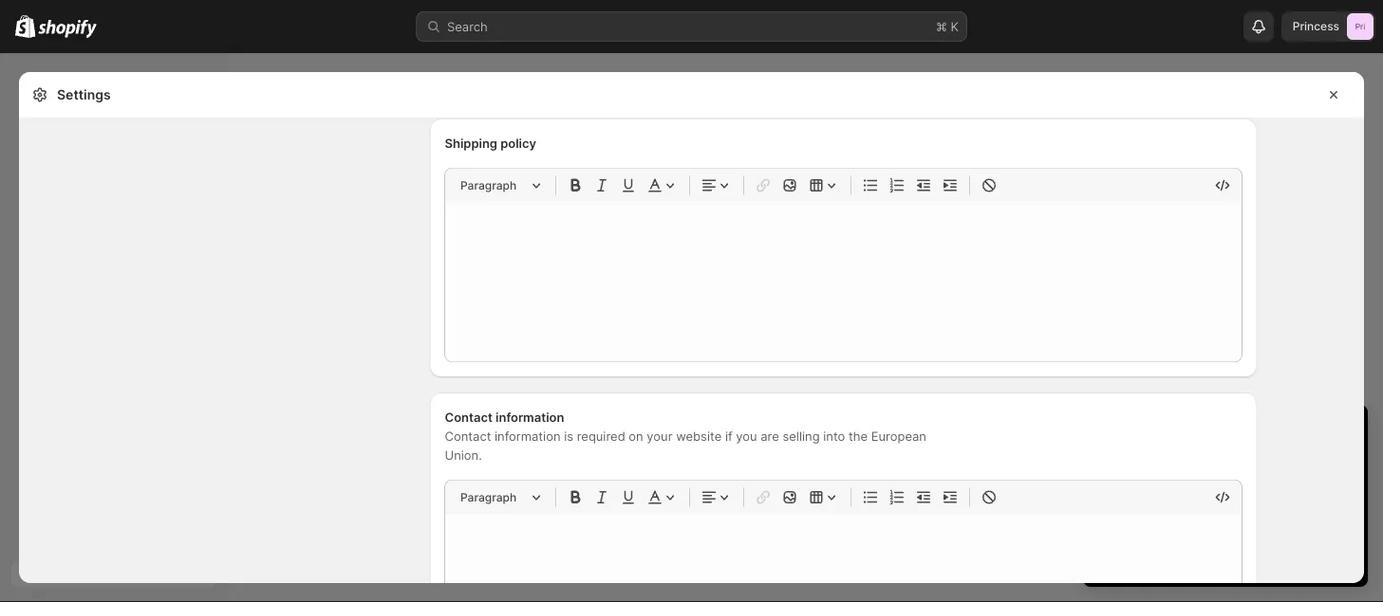 Task type: locate. For each thing, give the bounding box(es) containing it.
your right on
[[647, 429, 673, 444]]

selling
[[783, 429, 820, 444]]

1 paragraph from the top
[[461, 179, 517, 192]]

in
[[1189, 422, 1205, 445]]

store down "months"
[[1170, 495, 1199, 509]]

pick
[[1188, 548, 1211, 562]]

princess
[[1293, 19, 1340, 33]]

your up features
[[1318, 495, 1344, 509]]

1 vertical spatial contact
[[445, 429, 491, 444]]

2 contact from the top
[[445, 429, 491, 444]]

pick your plan
[[1188, 548, 1264, 562]]

0 vertical spatial paragraph button
[[453, 174, 548, 197]]

1 day left in your trial
[[1102, 422, 1289, 445]]

1 vertical spatial plan
[[1241, 548, 1264, 562]]

to left a
[[1145, 457, 1157, 471]]

and for plan
[[1228, 457, 1250, 471]]

shipping policy
[[445, 136, 536, 151]]

paragraph
[[461, 179, 517, 192], [461, 491, 517, 505]]

1 vertical spatial paragraph
[[461, 491, 517, 505]]

1 day left in your trial element
[[1083, 455, 1368, 588]]

to customize your online store and add bonus features
[[1118, 495, 1344, 528]]

information left is
[[495, 429, 561, 444]]

information up is
[[496, 410, 564, 425]]

paragraph down shipping policy
[[461, 179, 517, 192]]

online
[[1118, 514, 1152, 528]]

1
[[1102, 422, 1111, 445]]

0 vertical spatial paragraph
[[461, 179, 517, 192]]

is
[[564, 429, 574, 444]]

app
[[1144, 495, 1166, 509]]

policy
[[501, 136, 536, 151]]

1 horizontal spatial and
[[1228, 457, 1250, 471]]

to down $1/month
[[1240, 495, 1252, 509]]

princess image
[[1347, 13, 1374, 40]]

settings dialog
[[19, 72, 1364, 603]]

a
[[1161, 457, 1168, 471]]

dialog
[[1372, 72, 1383, 584]]

features
[[1280, 514, 1328, 528]]

0 horizontal spatial and
[[1189, 514, 1211, 528]]

contact information contact information is required on your website if you are selling into the european union.
[[445, 410, 927, 463]]

your
[[1210, 422, 1250, 445], [647, 429, 673, 444], [1318, 495, 1344, 509], [1214, 548, 1238, 562]]

add
[[1215, 514, 1237, 528]]

for
[[1202, 476, 1219, 490]]

2 paragraph from the top
[[461, 491, 517, 505]]

your right in
[[1210, 422, 1250, 445]]

paragraph down union.
[[461, 491, 517, 505]]

0 horizontal spatial to
[[1145, 457, 1157, 471]]

2 paragraph button from the top
[[453, 487, 548, 509]]

into
[[823, 429, 845, 444]]

plan down 'bonus'
[[1241, 548, 1264, 562]]

0 vertical spatial contact
[[445, 410, 493, 425]]

plan
[[1200, 457, 1224, 471], [1241, 548, 1264, 562]]

to
[[1145, 457, 1157, 471], [1240, 495, 1252, 509]]

to inside to customize your online store and add bonus features
[[1240, 495, 1252, 509]]

your right pick
[[1214, 548, 1238, 562]]

your inside dropdown button
[[1210, 422, 1250, 445]]

0 vertical spatial and
[[1228, 457, 1250, 471]]

1 vertical spatial paragraph button
[[453, 487, 548, 509]]

1 horizontal spatial to
[[1240, 495, 1252, 509]]

store inside to customize your online store and add bonus features
[[1156, 514, 1186, 528]]

contact
[[445, 410, 493, 425], [445, 429, 491, 444]]

1 day left in your trial button
[[1083, 405, 1368, 445]]

and inside to customize your online store and add bonus features
[[1189, 514, 1211, 528]]

paragraph button down union.
[[453, 487, 548, 509]]

and up $1/month
[[1228, 457, 1250, 471]]

0 vertical spatial plan
[[1200, 457, 1224, 471]]

⌘
[[936, 19, 948, 34]]

1 horizontal spatial plan
[[1241, 548, 1264, 562]]

on
[[629, 429, 644, 444]]

shopify image
[[15, 15, 35, 38]]

day
[[1117, 422, 1149, 445]]

store
[[1170, 495, 1199, 509], [1156, 514, 1186, 528]]

1 vertical spatial store
[[1156, 514, 1186, 528]]

your inside contact information contact information is required on your website if you are selling into the european union.
[[647, 429, 673, 444]]

settings
[[57, 87, 111, 103]]

1 contact from the top
[[445, 410, 493, 425]]

1 vertical spatial and
[[1189, 514, 1211, 528]]

1 vertical spatial to
[[1240, 495, 1252, 509]]

paragraph button
[[453, 174, 548, 197], [453, 487, 548, 509]]

first
[[1118, 476, 1141, 490]]

plan up for
[[1200, 457, 1224, 471]]

store down $50 app store credit
[[1156, 514, 1186, 528]]

the
[[849, 429, 868, 444]]

paragraph button down shipping policy
[[453, 174, 548, 197]]

⌘ k
[[936, 19, 959, 34]]

$50 app store credit
[[1118, 495, 1236, 509]]

and
[[1228, 457, 1250, 471], [1189, 514, 1211, 528]]

and for store
[[1189, 514, 1211, 528]]

$50
[[1118, 495, 1141, 509]]

information
[[496, 410, 564, 425], [495, 429, 561, 444]]

and left add
[[1189, 514, 1211, 528]]



Task type: describe. For each thing, give the bounding box(es) containing it.
your inside to customize your online store and add bonus features
[[1318, 495, 1344, 509]]

trial
[[1255, 422, 1289, 445]]

are
[[761, 429, 779, 444]]

0 vertical spatial store
[[1170, 495, 1199, 509]]

0 vertical spatial to
[[1145, 457, 1157, 471]]

customize
[[1255, 495, 1315, 509]]

$50 app store credit link
[[1118, 495, 1236, 509]]

required
[[577, 429, 625, 444]]

1 vertical spatial information
[[495, 429, 561, 444]]

search
[[447, 19, 488, 34]]

credit
[[1203, 495, 1236, 509]]

website
[[676, 429, 722, 444]]

$1/month
[[1222, 476, 1277, 490]]

months
[[1155, 476, 1199, 490]]

first 3 months for $1/month
[[1118, 476, 1277, 490]]

paragraph for first paragraph dropdown button from the bottom
[[461, 491, 517, 505]]

left
[[1155, 422, 1184, 445]]

pick your plan link
[[1102, 542, 1349, 569]]

3
[[1144, 476, 1152, 490]]

european
[[871, 429, 927, 444]]

0 vertical spatial information
[[496, 410, 564, 425]]

0 horizontal spatial plan
[[1200, 457, 1224, 471]]

switch to a paid plan and get:
[[1102, 457, 1276, 471]]

shopify image
[[38, 19, 97, 38]]

union.
[[445, 448, 482, 463]]

k
[[951, 19, 959, 34]]

paragraph for 1st paragraph dropdown button from the top
[[461, 179, 517, 192]]

you
[[736, 429, 757, 444]]

get:
[[1253, 457, 1276, 471]]

1 paragraph button from the top
[[453, 174, 548, 197]]

switch
[[1102, 457, 1142, 471]]

bonus
[[1240, 514, 1276, 528]]

if
[[725, 429, 733, 444]]

shipping
[[445, 136, 498, 151]]

paid
[[1171, 457, 1196, 471]]



Task type: vqa. For each thing, say whether or not it's contained in the screenshot.
Search countries text field on the top of page
no



